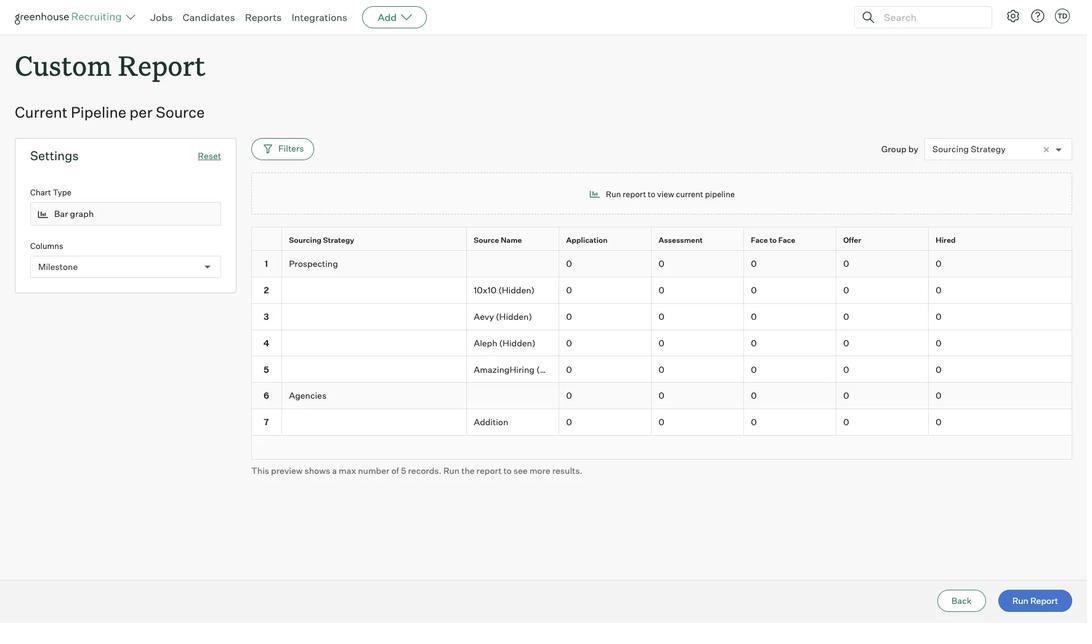 Task type: locate. For each thing, give the bounding box(es) containing it.
0 vertical spatial source
[[156, 103, 205, 122]]

report for run report
[[1031, 595, 1059, 606]]

run for run report
[[1013, 595, 1029, 606]]

2 horizontal spatial to
[[770, 236, 777, 245]]

1 horizontal spatial to
[[648, 189, 656, 199]]

cell for aevy (hidden)
[[282, 304, 467, 330]]

5
[[264, 364, 269, 375], [401, 465, 406, 476]]

table
[[251, 227, 1073, 460]]

report inside button
[[1031, 595, 1059, 606]]

run up application column header
[[606, 189, 621, 199]]

Search text field
[[881, 8, 981, 26]]

6 cell
[[251, 383, 282, 409]]

(hidden)
[[499, 285, 535, 295], [496, 311, 533, 322], [500, 338, 536, 348], [537, 364, 573, 375]]

0
[[567, 258, 572, 269], [659, 258, 665, 269], [752, 258, 757, 269], [844, 258, 850, 269], [936, 258, 942, 269], [567, 285, 572, 295], [659, 285, 665, 295], [752, 285, 757, 295], [844, 285, 850, 295], [936, 285, 942, 295], [567, 311, 572, 322], [659, 311, 665, 322], [752, 311, 757, 322], [844, 311, 850, 322], [936, 311, 942, 322], [567, 338, 572, 348], [659, 338, 665, 348], [752, 338, 757, 348], [844, 338, 850, 348], [936, 338, 942, 348], [567, 364, 572, 375], [659, 364, 665, 375], [752, 364, 757, 375], [844, 364, 850, 375], [936, 364, 942, 375], [567, 390, 572, 401], [659, 390, 665, 401], [752, 390, 757, 401], [844, 390, 850, 401], [936, 390, 942, 401], [567, 417, 572, 427], [659, 417, 665, 427], [752, 417, 757, 427], [844, 417, 850, 427], [936, 417, 942, 427]]

application column header
[[560, 227, 655, 253]]

6 row from the top
[[251, 357, 1073, 383]]

report left view
[[623, 189, 647, 199]]

aevy
[[474, 311, 494, 322]]

hired
[[936, 236, 956, 245]]

1 vertical spatial report
[[477, 465, 502, 476]]

(hidden) for aleph (hidden)
[[500, 338, 536, 348]]

5 row from the top
[[251, 330, 1073, 357]]

cell for amazinghiring (hidden)
[[282, 357, 467, 383]]

sourcing strategy up prospecting
[[289, 236, 355, 245]]

row containing 6
[[251, 383, 1073, 409]]

0 vertical spatial 5
[[264, 364, 269, 375]]

1 vertical spatial 5
[[401, 465, 406, 476]]

table containing 1
[[251, 227, 1073, 460]]

2 vertical spatial run
[[1013, 595, 1029, 606]]

1 horizontal spatial source
[[474, 236, 500, 245]]

sourcing strategy
[[933, 144, 1006, 154], [289, 236, 355, 245]]

sourcing strategy inside column header
[[289, 236, 355, 245]]

td button
[[1056, 9, 1071, 23]]

1 vertical spatial source
[[474, 236, 500, 245]]

1 horizontal spatial report
[[1031, 595, 1059, 606]]

source
[[156, 103, 205, 122], [474, 236, 500, 245]]

aevy (hidden)
[[474, 311, 533, 322]]

custom report
[[15, 47, 206, 83]]

1 horizontal spatial 5
[[401, 465, 406, 476]]

integrations link
[[292, 11, 348, 23]]

current
[[676, 189, 704, 199]]

name
[[501, 236, 522, 245]]

2 face from the left
[[779, 236, 796, 245]]

report for custom report
[[118, 47, 206, 83]]

(hidden) up aevy (hidden)
[[499, 285, 535, 295]]

0 horizontal spatial to
[[504, 465, 512, 476]]

by
[[909, 144, 919, 154]]

0 horizontal spatial 5
[[264, 364, 269, 375]]

1 horizontal spatial strategy
[[972, 144, 1006, 154]]

report
[[118, 47, 206, 83], [1031, 595, 1059, 606]]

(hidden) up aleph (hidden)
[[496, 311, 533, 322]]

1 vertical spatial to
[[770, 236, 777, 245]]

5 right of
[[401, 465, 406, 476]]

1 vertical spatial sourcing strategy
[[289, 236, 355, 245]]

run left the
[[444, 465, 460, 476]]

run report button
[[999, 590, 1073, 612]]

cell
[[467, 251, 560, 277], [282, 277, 467, 304], [282, 304, 467, 330], [282, 330, 467, 357], [282, 357, 467, 383], [467, 383, 560, 409], [282, 409, 467, 436]]

number
[[358, 465, 390, 476]]

1 horizontal spatial report
[[623, 189, 647, 199]]

aleph
[[474, 338, 498, 348]]

source left "name"
[[474, 236, 500, 245]]

(hidden) right amazinghiring
[[537, 364, 573, 375]]

records.
[[408, 465, 442, 476]]

face
[[752, 236, 769, 245], [779, 236, 796, 245]]

run right back
[[1013, 595, 1029, 606]]

sourcing up prospecting
[[289, 236, 322, 245]]

group by
[[882, 144, 919, 154]]

1 row from the top
[[251, 227, 1073, 253]]

7 row from the top
[[251, 383, 1073, 409]]

reset link
[[198, 151, 221, 161]]

1 horizontal spatial sourcing strategy
[[933, 144, 1006, 154]]

sourcing strategy right by
[[933, 144, 1006, 154]]

offer column header
[[837, 227, 932, 253]]

7
[[264, 417, 269, 427]]

strategy
[[972, 144, 1006, 154], [323, 236, 355, 245]]

3 row from the top
[[251, 277, 1073, 304]]

row containing 2
[[251, 277, 1073, 304]]

row
[[251, 227, 1073, 253], [251, 251, 1073, 277], [251, 277, 1073, 304], [251, 304, 1073, 330], [251, 330, 1073, 357], [251, 357, 1073, 383], [251, 383, 1073, 409], [251, 409, 1073, 436]]

1
[[265, 258, 268, 269]]

milestone
[[38, 261, 78, 272]]

2 row from the top
[[251, 251, 1073, 277]]

more
[[530, 465, 551, 476]]

source inside column header
[[474, 236, 500, 245]]

report
[[623, 189, 647, 199], [477, 465, 502, 476]]

row group containing 1
[[251, 251, 1073, 436]]

prospecting
[[289, 258, 338, 269]]

5 down "4" cell
[[264, 364, 269, 375]]

jobs
[[150, 11, 173, 23]]

0 vertical spatial run
[[606, 189, 621, 199]]

bar graph
[[54, 209, 94, 219]]

1 horizontal spatial face
[[779, 236, 796, 245]]

source right per
[[156, 103, 205, 122]]

2
[[264, 285, 269, 295]]

to
[[648, 189, 656, 199], [770, 236, 777, 245], [504, 465, 512, 476]]

0 vertical spatial sourcing strategy
[[933, 144, 1006, 154]]

1 vertical spatial report
[[1031, 595, 1059, 606]]

filters
[[279, 143, 304, 153]]

2 horizontal spatial run
[[1013, 595, 1029, 606]]

8 row from the top
[[251, 409, 1073, 436]]

0 horizontal spatial face
[[752, 236, 769, 245]]

row containing 4
[[251, 330, 1073, 357]]

row containing 7
[[251, 409, 1073, 436]]

report right the
[[477, 465, 502, 476]]

0 vertical spatial report
[[623, 189, 647, 199]]

1 vertical spatial strategy
[[323, 236, 355, 245]]

column header
[[251, 227, 285, 253]]

add
[[378, 11, 397, 23]]

4 row from the top
[[251, 304, 1073, 330]]

row group
[[251, 251, 1073, 436]]

0 horizontal spatial report
[[118, 47, 206, 83]]

4
[[264, 338, 269, 348]]

pipeline
[[706, 189, 735, 199]]

strategy inside sourcing strategy column header
[[323, 236, 355, 245]]

0 vertical spatial report
[[118, 47, 206, 83]]

agencies
[[289, 390, 327, 401]]

per
[[130, 103, 153, 122]]

run inside button
[[1013, 595, 1029, 606]]

sourcing right by
[[933, 144, 970, 154]]

0 horizontal spatial report
[[477, 465, 502, 476]]

sourcing strategy column header
[[282, 227, 470, 253]]

run
[[606, 189, 621, 199], [444, 465, 460, 476], [1013, 595, 1029, 606]]

0 horizontal spatial strategy
[[323, 236, 355, 245]]

custom
[[15, 47, 112, 83]]

1 vertical spatial sourcing
[[289, 236, 322, 245]]

1 horizontal spatial run
[[606, 189, 621, 199]]

0 horizontal spatial run
[[444, 465, 460, 476]]

current pipeline per source
[[15, 103, 205, 122]]

0 vertical spatial to
[[648, 189, 656, 199]]

shows
[[305, 465, 331, 476]]

7 cell
[[251, 409, 282, 436]]

0 horizontal spatial sourcing strategy
[[289, 236, 355, 245]]

integrations
[[292, 11, 348, 23]]

sourcing
[[933, 144, 970, 154], [289, 236, 322, 245]]

1 horizontal spatial sourcing
[[933, 144, 970, 154]]

3 cell
[[251, 304, 282, 330]]

cell for aleph (hidden)
[[282, 330, 467, 357]]

(hidden) up amazinghiring (hidden)
[[500, 338, 536, 348]]

cell for 10x10 (hidden)
[[282, 277, 467, 304]]

configure image
[[1007, 9, 1021, 23]]

0 vertical spatial strategy
[[972, 144, 1006, 154]]

type
[[53, 188, 71, 197]]

0 horizontal spatial sourcing
[[289, 236, 322, 245]]



Task type: vqa. For each thing, say whether or not it's contained in the screenshot.


Task type: describe. For each thing, give the bounding box(es) containing it.
columns
[[30, 241, 63, 251]]

2 vertical spatial to
[[504, 465, 512, 476]]

1 vertical spatial run
[[444, 465, 460, 476]]

source name column header
[[467, 227, 562, 253]]

a
[[332, 465, 337, 476]]

pipeline
[[71, 103, 126, 122]]

chart
[[30, 188, 51, 197]]

(hidden) for amazinghiring (hidden)
[[537, 364, 573, 375]]

jobs link
[[150, 11, 173, 23]]

1 cell
[[251, 251, 282, 277]]

back
[[952, 595, 972, 606]]

0 horizontal spatial source
[[156, 103, 205, 122]]

row containing 1
[[251, 251, 1073, 277]]

1 face from the left
[[752, 236, 769, 245]]

source name
[[474, 236, 522, 245]]

candidates
[[183, 11, 235, 23]]

settings
[[30, 148, 79, 163]]

the
[[462, 465, 475, 476]]

amazinghiring
[[474, 364, 535, 375]]

candidates link
[[183, 11, 235, 23]]

amazinghiring (hidden)
[[474, 364, 573, 375]]

(hidden) for 10x10 (hidden)
[[499, 285, 535, 295]]

td
[[1058, 12, 1068, 20]]

3
[[264, 311, 269, 322]]

bar
[[54, 209, 68, 219]]

reports
[[245, 11, 282, 23]]

group
[[882, 144, 907, 154]]

td button
[[1053, 6, 1073, 26]]

greenhouse recruiting image
[[15, 10, 126, 25]]

6
[[264, 390, 269, 401]]

(hidden) for aevy (hidden)
[[496, 311, 533, 322]]

face to face column header
[[745, 227, 840, 253]]

to inside column header
[[770, 236, 777, 245]]

add button
[[363, 6, 427, 28]]

back button
[[938, 590, 987, 612]]

run for run report to view current pipeline
[[606, 189, 621, 199]]

10x10
[[474, 285, 497, 295]]

reports link
[[245, 11, 282, 23]]

run report to view current pipeline
[[606, 189, 735, 199]]

aleph (hidden)
[[474, 338, 536, 348]]

of
[[392, 465, 399, 476]]

assessment
[[659, 236, 703, 245]]

row containing 5
[[251, 357, 1073, 383]]

10x10 (hidden)
[[474, 285, 535, 295]]

this
[[251, 465, 269, 476]]

sourcing inside column header
[[289, 236, 322, 245]]

cell for addition
[[282, 409, 467, 436]]

view
[[658, 189, 675, 199]]

application
[[567, 236, 608, 245]]

row containing sourcing strategy
[[251, 227, 1073, 253]]

face to face
[[752, 236, 796, 245]]

4 cell
[[251, 330, 282, 357]]

assessment column header
[[652, 227, 747, 253]]

results.
[[553, 465, 583, 476]]

this preview shows a max number of 5 records. run the report to see more results.
[[251, 465, 583, 476]]

max
[[339, 465, 356, 476]]

addition
[[474, 417, 509, 427]]

reset
[[198, 151, 221, 161]]

chart type
[[30, 188, 71, 197]]

graph
[[70, 209, 94, 219]]

0 vertical spatial sourcing
[[933, 144, 970, 154]]

5 inside 'cell'
[[264, 364, 269, 375]]

5 cell
[[251, 357, 282, 383]]

2 cell
[[251, 277, 282, 304]]

offer
[[844, 236, 862, 245]]

preview
[[271, 465, 303, 476]]

see
[[514, 465, 528, 476]]

current
[[15, 103, 68, 122]]

run report
[[1013, 595, 1059, 606]]

filter image
[[262, 143, 272, 154]]

row containing 3
[[251, 304, 1073, 330]]



